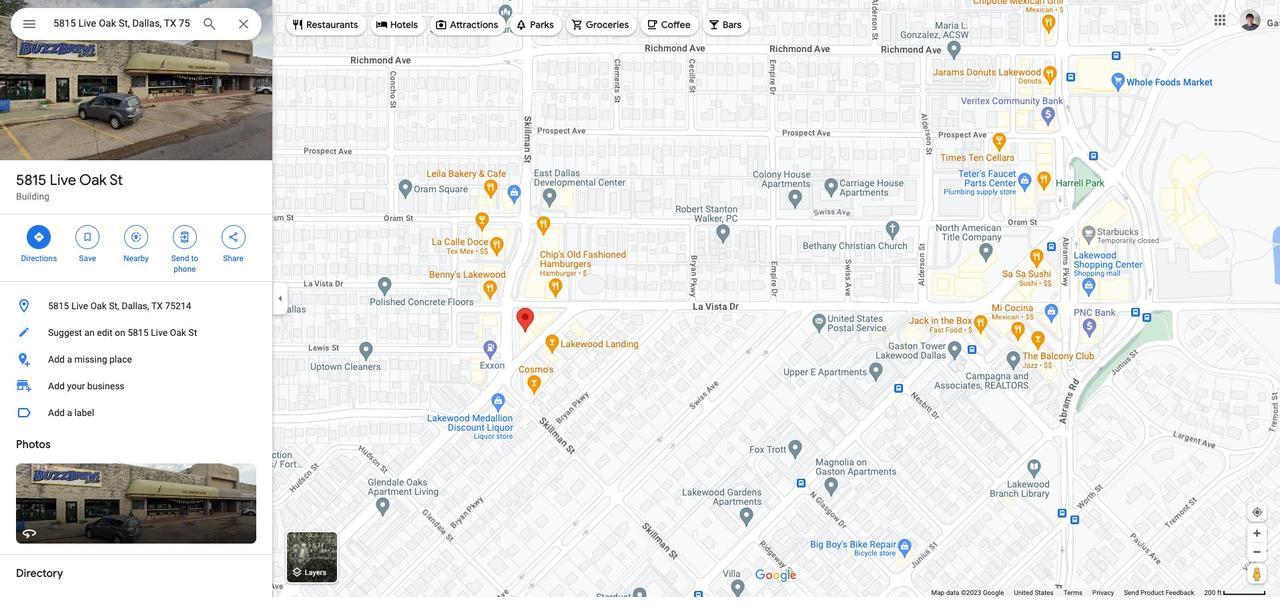Task type: locate. For each thing, give the bounding box(es) containing it.
add inside "link"
[[48, 381, 65, 391]]

5815 up suggest on the left of the page
[[48, 301, 69, 311]]

add
[[48, 354, 65, 365], [48, 381, 65, 391], [48, 407, 65, 418]]

send for send to phone
[[171, 254, 189, 263]]

save
[[79, 254, 96, 263]]

1 horizontal spatial send
[[1125, 589, 1140, 596]]

0 vertical spatial live
[[50, 171, 76, 190]]

send inside button
[[1125, 589, 1140, 596]]

5815 right on on the bottom left
[[128, 327, 149, 338]]

0 vertical spatial 5815
[[16, 171, 46, 190]]

product
[[1141, 589, 1165, 596]]

ft
[[1218, 589, 1223, 596]]

add for add a missing place
[[48, 354, 65, 365]]

directions
[[21, 254, 57, 263]]

3 add from the top
[[48, 407, 65, 418]]

1 add from the top
[[48, 354, 65, 365]]

terms button
[[1064, 588, 1083, 597]]

map
[[932, 589, 945, 596]]

an
[[84, 327, 95, 338]]

send inside send to phone
[[171, 254, 189, 263]]

2 vertical spatial add
[[48, 407, 65, 418]]

label
[[74, 407, 94, 418]]

restaurants button
[[287, 9, 366, 41]]

actions for 5815 live oak st region
[[0, 214, 272, 281]]

1 vertical spatial add
[[48, 381, 65, 391]]

live inside the 5815 live oak st building
[[50, 171, 76, 190]]

a left missing
[[67, 354, 72, 365]]

add left your
[[48, 381, 65, 391]]

add a missing place button
[[0, 346, 272, 373]]

google maps element
[[0, 0, 1281, 597]]

0 vertical spatial send
[[171, 254, 189, 263]]

none field inside 5815 live oak st, dallas, tx 75214 field
[[53, 15, 191, 31]]


[[179, 230, 191, 244]]


[[227, 230, 239, 244]]

5815 live oak st, dallas, tx 75214 button
[[0, 293, 272, 319]]

nearby
[[124, 254, 149, 263]]

hotels button
[[370, 9, 426, 41]]

5815 Live Oak St, Dallas, TX 75214 field
[[11, 8, 262, 40]]

a left label
[[67, 407, 72, 418]]

united states
[[1015, 589, 1054, 596]]

parks
[[530, 19, 554, 31]]

place
[[110, 354, 132, 365]]

add a missing place
[[48, 354, 132, 365]]

st
[[110, 171, 123, 190], [189, 327, 197, 338]]

oak down 75214 on the left of the page
[[170, 327, 186, 338]]

a
[[67, 354, 72, 365], [67, 407, 72, 418]]

1 vertical spatial st
[[189, 327, 197, 338]]

send to phone
[[171, 254, 198, 274]]

map data ©2023 google
[[932, 589, 1005, 596]]

show your location image
[[1252, 506, 1264, 518]]

data
[[947, 589, 960, 596]]

oak
[[79, 171, 107, 190], [90, 301, 107, 311], [170, 327, 186, 338]]

attractions button
[[430, 9, 506, 41]]

add your business
[[48, 381, 125, 391]]

hotels
[[390, 19, 418, 31]]

2 vertical spatial 5815
[[128, 327, 149, 338]]

oak inside the 5815 live oak st building
[[79, 171, 107, 190]]

directory
[[16, 567, 63, 580]]

restaurants
[[307, 19, 358, 31]]

send left product
[[1125, 589, 1140, 596]]

business
[[87, 381, 125, 391]]

to
[[191, 254, 198, 263]]

0 vertical spatial st
[[110, 171, 123, 190]]

footer containing map data ©2023 google
[[932, 588, 1205, 597]]

1 horizontal spatial st
[[189, 327, 197, 338]]

5815
[[16, 171, 46, 190], [48, 301, 69, 311], [128, 327, 149, 338]]

2 a from the top
[[67, 407, 72, 418]]

live
[[50, 171, 76, 190], [71, 301, 88, 311], [151, 327, 168, 338]]

2 vertical spatial live
[[151, 327, 168, 338]]

add left label
[[48, 407, 65, 418]]

send product feedback button
[[1125, 588, 1195, 597]]

zoom in image
[[1253, 528, 1263, 538]]

1 horizontal spatial 5815
[[48, 301, 69, 311]]

show street view coverage image
[[1248, 564, 1268, 584]]

1 vertical spatial a
[[67, 407, 72, 418]]

phone
[[174, 264, 196, 274]]

1 vertical spatial live
[[71, 301, 88, 311]]

0 vertical spatial oak
[[79, 171, 107, 190]]

tx
[[151, 301, 163, 311]]

5815 for st,
[[48, 301, 69, 311]]

terms
[[1064, 589, 1083, 596]]

coffee
[[661, 19, 691, 31]]

None field
[[53, 15, 191, 31]]

1 vertical spatial send
[[1125, 589, 1140, 596]]

5815 live oak st main content
[[0, 0, 272, 597]]

0 vertical spatial a
[[67, 354, 72, 365]]

collapse side panel image
[[273, 291, 288, 306]]

1 vertical spatial oak
[[90, 301, 107, 311]]

0 horizontal spatial st
[[110, 171, 123, 190]]

0 horizontal spatial 5815
[[16, 171, 46, 190]]

send up 'phone'
[[171, 254, 189, 263]]

2 vertical spatial oak
[[170, 327, 186, 338]]

5815 up building
[[16, 171, 46, 190]]

1 vertical spatial 5815
[[48, 301, 69, 311]]


[[33, 230, 45, 244]]

footer
[[932, 588, 1205, 597]]

1 a from the top
[[67, 354, 72, 365]]

send
[[171, 254, 189, 263], [1125, 589, 1140, 596]]

oak left st,
[[90, 301, 107, 311]]

5815 inside the 5815 live oak st building
[[16, 171, 46, 190]]

add for add your business
[[48, 381, 65, 391]]

©2023
[[962, 589, 982, 596]]

2 add from the top
[[48, 381, 65, 391]]

0 vertical spatial add
[[48, 354, 65, 365]]

oak up 
[[79, 171, 107, 190]]

0 horizontal spatial send
[[171, 254, 189, 263]]

add down suggest on the left of the page
[[48, 354, 65, 365]]

footer inside google maps element
[[932, 588, 1205, 597]]

oak for st,
[[90, 301, 107, 311]]

privacy button
[[1093, 588, 1115, 597]]

groceries
[[586, 19, 629, 31]]



Task type: describe. For each thing, give the bounding box(es) containing it.
zoom out image
[[1253, 547, 1263, 557]]

states
[[1035, 589, 1054, 596]]

on
[[115, 327, 125, 338]]

suggest an edit on 5815 live oak st
[[48, 327, 197, 338]]

missing
[[74, 354, 107, 365]]

send for send product feedback
[[1125, 589, 1140, 596]]

75214
[[165, 301, 191, 311]]

 button
[[11, 8, 48, 43]]

add a label button
[[0, 399, 272, 426]]

suggest
[[48, 327, 82, 338]]

privacy
[[1093, 589, 1115, 596]]

live for st
[[50, 171, 76, 190]]


[[82, 230, 94, 244]]

a for missing
[[67, 354, 72, 365]]

200
[[1205, 589, 1216, 596]]

google
[[984, 589, 1005, 596]]

5815 live oak st building
[[16, 171, 123, 202]]

your
[[67, 381, 85, 391]]

200 ft button
[[1205, 589, 1267, 596]]

bars
[[723, 19, 742, 31]]

bars button
[[703, 9, 750, 41]]

united
[[1015, 589, 1034, 596]]

 search field
[[11, 8, 262, 43]]

st,
[[109, 301, 119, 311]]

add for add a label
[[48, 407, 65, 418]]

layers
[[305, 569, 327, 577]]

st inside suggest an edit on 5815 live oak st button
[[189, 327, 197, 338]]

200 ft
[[1205, 589, 1223, 596]]

oak for st
[[79, 171, 107, 190]]

feedback
[[1166, 589, 1195, 596]]

building
[[16, 191, 49, 202]]

coffee button
[[641, 9, 699, 41]]

live for st,
[[71, 301, 88, 311]]


[[130, 230, 142, 244]]

google account: nolan park  
(nolan.park@adept.ai) image
[[1240, 9, 1262, 30]]

attractions
[[450, 19, 498, 31]]

5815 for st
[[16, 171, 46, 190]]

a for label
[[67, 407, 72, 418]]

united states button
[[1015, 588, 1054, 597]]

send product feedback
[[1125, 589, 1195, 596]]

photos
[[16, 438, 51, 451]]

groceries button
[[566, 9, 637, 41]]

share
[[223, 254, 244, 263]]

suggest an edit on 5815 live oak st button
[[0, 319, 272, 346]]

add a label
[[48, 407, 94, 418]]

parks button
[[510, 9, 562, 41]]

st inside the 5815 live oak st building
[[110, 171, 123, 190]]

5815 live oak st, dallas, tx 75214
[[48, 301, 191, 311]]

2 horizontal spatial 5815
[[128, 327, 149, 338]]

dallas,
[[122, 301, 149, 311]]

edit
[[97, 327, 113, 338]]

add your business link
[[0, 373, 272, 399]]


[[21, 15, 37, 33]]



Task type: vqa. For each thing, say whether or not it's contained in the screenshot.
the Restaurants button
yes



